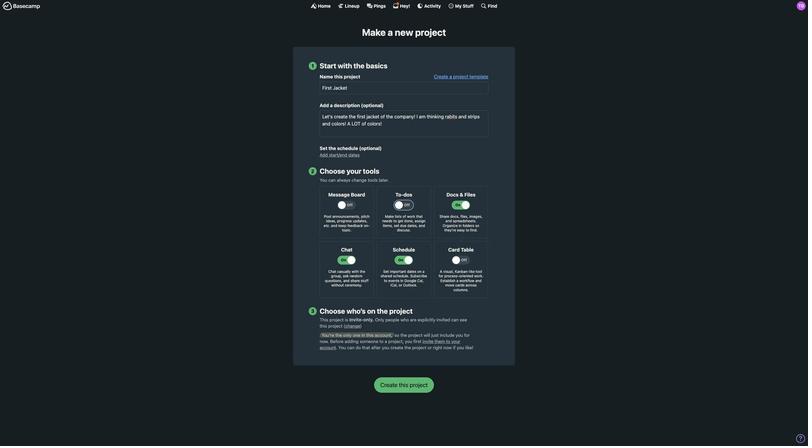 Task type: describe. For each thing, give the bounding box(es) containing it.
columns.
[[454, 288, 469, 292]]

invite them to your account link
[[320, 339, 461, 350]]

make for make a new project
[[362, 27, 386, 38]]

and inside share docs, files, images, and spreadsheets. organize in folders so they're easy to find.
[[446, 219, 452, 223]]

only.
[[364, 317, 374, 323]]

images,
[[470, 214, 483, 219]]

right
[[433, 345, 443, 350]]

so the project will just include you for now. before adding someone to a project, you first
[[320, 333, 470, 344]]

someone
[[360, 339, 379, 344]]

now
[[444, 345, 452, 350]]

you right if
[[457, 345, 465, 350]]

0 vertical spatial tools
[[363, 167, 380, 175]]

updates,
[[353, 219, 368, 223]]

1 vertical spatial or
[[428, 345, 432, 350]]

activity
[[425, 3, 441, 8]]

docs & files
[[447, 192, 476, 198]]

start with the basics
[[320, 62, 388, 70]]

1 vertical spatial change
[[346, 324, 361, 329]]

1
[[312, 63, 314, 69]]

and inside make lists of work that needs to get done, assign items, set due dates, and discuss.
[[419, 224, 425, 228]]

keep
[[339, 224, 347, 228]]

progress
[[337, 219, 352, 223]]

dates inside the set the schedule (optional) add start/end dates
[[349, 152, 360, 158]]

ical,
[[391, 283, 398, 288]]

and inside a visual, kanban-like tool for process-oriented work. establish a workflow and move cards across columns.
[[476, 279, 482, 283]]

to-
[[396, 192, 404, 198]]

work
[[407, 214, 415, 219]]

visual,
[[444, 270, 454, 274]]

schedule
[[337, 146, 358, 151]]

tool
[[476, 270, 483, 274]]

. you can do that after you create the project or right now if you like!
[[336, 345, 474, 350]]

files
[[465, 192, 476, 198]]

you up . you can do that after you create the project or right now if you like!
[[405, 339, 413, 344]]

message
[[329, 192, 350, 198]]

group,
[[331, 274, 342, 279]]

card table
[[449, 247, 474, 253]]

a left description
[[330, 103, 333, 108]]

2 vertical spatial in
[[362, 333, 365, 338]]

choose your tools
[[320, 167, 380, 175]]

shared
[[381, 274, 392, 279]]

is
[[345, 317, 348, 323]]

etc.
[[324, 224, 330, 228]]

project inside so the project will just include you for now. before adding someone to a project, you first
[[409, 333, 423, 338]]

)
[[361, 324, 362, 329]]

done,
[[405, 219, 414, 223]]

ask
[[343, 274, 349, 279]]

make a new project
[[362, 27, 446, 38]]

2 vertical spatial this
[[367, 333, 374, 338]]

who's
[[347, 307, 366, 315]]

template
[[470, 74, 489, 79]]

include
[[440, 333, 455, 338]]

only people who are explicitly invited can see this project (
[[320, 317, 467, 329]]

switch accounts image
[[2, 1, 40, 11]]

if
[[453, 345, 456, 350]]

invite-
[[350, 317, 364, 323]]

casually
[[337, 270, 351, 274]]

set important dates on a shared schedule. subscribe to events in google cal, ical, or outlook.
[[381, 270, 427, 288]]

lineup
[[345, 3, 360, 8]]

folders
[[463, 224, 475, 228]]

hey! button
[[393, 2, 410, 9]]

.
[[336, 345, 338, 350]]

make lists of work that needs to get done, assign items, set due dates, and discuss.
[[383, 214, 426, 233]]

and inside "chat casually with the group, ask random questions, and share stuff without ceremony."
[[344, 279, 350, 283]]

you're the only one in this account,
[[322, 333, 393, 338]]

post
[[324, 214, 332, 219]]

find.
[[471, 228, 478, 233]]

name
[[320, 74, 333, 79]]

that for do
[[362, 345, 370, 350]]

lists
[[395, 214, 402, 219]]

topic.
[[342, 228, 352, 233]]

that for work
[[416, 214, 423, 219]]

card
[[449, 247, 460, 253]]

share
[[351, 279, 360, 283]]

do
[[356, 345, 361, 350]]

subscribe
[[411, 274, 427, 279]]

project left 'is'
[[330, 317, 344, 323]]

0 vertical spatial you
[[320, 177, 328, 183]]

your inside invite them to your account
[[452, 339, 461, 344]]

project down start with the basics
[[344, 74, 361, 79]]

find button
[[481, 3, 498, 9]]

discuss.
[[397, 228, 411, 233]]

to inside so the project will just include you for now. before adding someone to a project, you first
[[380, 339, 384, 344]]

of
[[403, 214, 406, 219]]

1 horizontal spatial this
[[334, 74, 343, 79]]

invite
[[423, 339, 434, 344]]

a left new
[[388, 27, 393, 38]]

create a project template link
[[434, 74, 489, 79]]

the inside so the project will just include you for now. before adding someone to a project, you first
[[401, 333, 407, 338]]

account
[[320, 345, 336, 350]]

now.
[[320, 339, 329, 344]]

stuff
[[463, 3, 474, 8]]

1 vertical spatial tools
[[368, 177, 378, 183]]

(optional) for set the schedule (optional) add start/end dates
[[359, 146, 382, 151]]

you can always change tools later.
[[320, 177, 389, 183]]

this inside only people who are explicitly invited can see this project (
[[320, 324, 327, 329]]

like!
[[466, 345, 474, 350]]

you're
[[322, 333, 335, 338]]

google
[[405, 279, 417, 283]]

will
[[424, 333, 431, 338]]

one
[[353, 333, 361, 338]]

you right the include
[[456, 333, 463, 338]]

project left template
[[454, 74, 469, 79]]

them
[[435, 339, 445, 344]]

choose for choose who's on the project
[[320, 307, 345, 315]]

description
[[334, 103, 360, 108]]



Task type: vqa. For each thing, say whether or not it's contained in the screenshot.
Name this project
yes



Task type: locate. For each thing, give the bounding box(es) containing it.
project,
[[389, 339, 404, 344]]

0 vertical spatial choose
[[320, 167, 345, 175]]

a up the subscribe
[[423, 270, 425, 274]]

1 horizontal spatial for
[[465, 333, 470, 338]]

1 vertical spatial on
[[367, 307, 376, 315]]

make
[[362, 27, 386, 38], [385, 214, 394, 219]]

or inside set important dates on a shared schedule. subscribe to events in google cal, ical, or outlook.
[[399, 283, 403, 288]]

on-
[[364, 224, 370, 228]]

main element
[[0, 0, 809, 12]]

to down shared
[[384, 279, 388, 283]]

0 horizontal spatial that
[[362, 345, 370, 350]]

create
[[434, 74, 449, 79]]

files,
[[461, 214, 469, 219]]

0 vertical spatial make
[[362, 27, 386, 38]]

so up find.
[[476, 224, 480, 228]]

dates up the subscribe
[[407, 270, 417, 274]]

1 vertical spatial with
[[352, 270, 359, 274]]

0 horizontal spatial or
[[399, 283, 403, 288]]

0 vertical spatial add
[[320, 103, 329, 108]]

dos
[[404, 192, 413, 198]]

start/end
[[329, 152, 348, 158]]

before
[[330, 339, 344, 344]]

for down a
[[439, 274, 444, 279]]

with up random
[[352, 270, 359, 274]]

establish
[[441, 279, 456, 283]]

0 vertical spatial in
[[459, 224, 462, 228]]

a up cards at bottom
[[457, 279, 459, 283]]

later.
[[379, 177, 389, 183]]

on inside set important dates on a shared schedule. subscribe to events in google cal, ical, or outlook.
[[418, 270, 422, 274]]

or right the ical,
[[399, 283, 403, 288]]

adding
[[345, 339, 359, 344]]

make down pings popup button
[[362, 27, 386, 38]]

the up random
[[360, 270, 366, 274]]

only
[[375, 317, 385, 323]]

set
[[320, 146, 328, 151], [384, 270, 389, 274]]

1 horizontal spatial on
[[418, 270, 422, 274]]

chat down the topic.
[[341, 247, 353, 253]]

move
[[446, 283, 455, 288]]

0 vertical spatial or
[[399, 283, 403, 288]]

chat for chat casually with the group, ask random questions, and share stuff without ceremony.
[[329, 270, 337, 274]]

and down assign
[[419, 224, 425, 228]]

1 vertical spatial make
[[385, 214, 394, 219]]

change )
[[346, 324, 362, 329]]

to down account,
[[380, 339, 384, 344]]

you left 'always'
[[320, 177, 328, 183]]

1 horizontal spatial dates
[[407, 270, 417, 274]]

can down adding
[[347, 345, 355, 350]]

project up who
[[390, 307, 413, 315]]

0 horizontal spatial in
[[362, 333, 365, 338]]

or down invite at the right bottom of the page
[[428, 345, 432, 350]]

0 horizontal spatial dates
[[349, 152, 360, 158]]

tools up the later.
[[363, 167, 380, 175]]

1 horizontal spatial so
[[476, 224, 480, 228]]

and inside post announcements, pitch ideas, progress updates, etc. and keep feedback on- topic.
[[331, 224, 338, 228]]

chat up group,
[[329, 270, 337, 274]]

that down someone
[[362, 345, 370, 350]]

dates,
[[408, 224, 418, 228]]

first
[[414, 339, 422, 344]]

(optional) for add a description (optional)
[[361, 103, 384, 108]]

1 vertical spatial choose
[[320, 307, 345, 315]]

this up someone
[[367, 333, 374, 338]]

0 vertical spatial can
[[329, 177, 336, 183]]

the right create
[[405, 345, 411, 350]]

project down activity link
[[415, 27, 446, 38]]

kanban-
[[455, 270, 470, 274]]

outlook.
[[404, 283, 418, 288]]

the up start/end at the left of the page
[[329, 146, 336, 151]]

set for the
[[320, 146, 328, 151]]

2 choose from the top
[[320, 307, 345, 315]]

to up set
[[394, 219, 397, 223]]

change down choose your tools at top
[[352, 177, 367, 183]]

ceremony.
[[345, 283, 362, 288]]

chat for chat
[[341, 247, 353, 253]]

0 horizontal spatial set
[[320, 146, 328, 151]]

my stuff button
[[448, 3, 474, 9]]

the up before
[[336, 333, 342, 338]]

1 horizontal spatial in
[[401, 279, 404, 283]]

0 vertical spatial with
[[338, 62, 352, 70]]

0 horizontal spatial so
[[395, 333, 400, 338]]

a visual, kanban-like tool for process-oriented work. establish a workflow and move cards across columns.
[[439, 270, 484, 292]]

pings
[[374, 3, 386, 8]]

set up shared
[[384, 270, 389, 274]]

2 horizontal spatial in
[[459, 224, 462, 228]]

dates down the schedule
[[349, 152, 360, 158]]

make up the needs
[[385, 214, 394, 219]]

0 vertical spatial chat
[[341, 247, 353, 253]]

2
[[311, 168, 315, 174]]

0 horizontal spatial you
[[320, 177, 328, 183]]

1 vertical spatial that
[[362, 345, 370, 350]]

1 vertical spatial set
[[384, 270, 389, 274]]

find
[[488, 3, 498, 8]]

with inside "chat casually with the group, ask random questions, and share stuff without ceremony."
[[352, 270, 359, 274]]

(optional) right the schedule
[[359, 146, 382, 151]]

and down work.
[[476, 279, 482, 283]]

home link
[[311, 3, 331, 9]]

ideas,
[[326, 219, 336, 223]]

1 horizontal spatial you
[[339, 345, 346, 350]]

to inside set important dates on a shared schedule. subscribe to events in google cal, ical, or outlook.
[[384, 279, 388, 283]]

for inside a visual, kanban-like tool for process-oriented work. establish a workflow and move cards across columns.
[[439, 274, 444, 279]]

0 vertical spatial on
[[418, 270, 422, 274]]

workflow
[[460, 279, 475, 283]]

3
[[311, 308, 315, 314]]

project up first
[[409, 333, 423, 338]]

set for important
[[384, 270, 389, 274]]

0 horizontal spatial chat
[[329, 270, 337, 274]]

your up if
[[452, 339, 461, 344]]

choose up 'always'
[[320, 167, 345, 175]]

create a project template
[[434, 74, 489, 79]]

so up project,
[[395, 333, 400, 338]]

Add a description (optional) text field
[[320, 111, 489, 137]]

can inside only people who are explicitly invited can see this project (
[[452, 317, 459, 323]]

choose
[[320, 167, 345, 175], [320, 307, 345, 315]]

share docs, files, images, and spreadsheets. organize in folders so they're easy to find.
[[440, 214, 483, 233]]

0 horizontal spatial can
[[329, 177, 336, 183]]

1 vertical spatial dates
[[407, 270, 417, 274]]

the up only
[[377, 307, 388, 315]]

and down ideas,
[[331, 224, 338, 228]]

lineup link
[[338, 3, 360, 9]]

for inside so the project will just include you for now. before adding someone to a project, you first
[[465, 333, 470, 338]]

2 horizontal spatial can
[[452, 317, 459, 323]]

to-dos
[[396, 192, 413, 198]]

that inside make lists of work that needs to get done, assign items, set due dates, and discuss.
[[416, 214, 423, 219]]

0 vertical spatial that
[[416, 214, 423, 219]]

set inside the set the schedule (optional) add start/end dates
[[320, 146, 328, 151]]

a down account,
[[385, 339, 387, 344]]

None submit
[[374, 378, 434, 393]]

dates inside set important dates on a shared schedule. subscribe to events in google cal, ical, or outlook.
[[407, 270, 417, 274]]

1 add from the top
[[320, 103, 329, 108]]

just
[[432, 333, 439, 338]]

Name this project text field
[[320, 82, 489, 94]]

you
[[456, 333, 463, 338], [405, 339, 413, 344], [382, 345, 390, 350], [457, 345, 465, 350]]

project inside only people who are explicitly invited can see this project (
[[329, 324, 343, 329]]

that up assign
[[416, 214, 423, 219]]

0 vertical spatial (optional)
[[361, 103, 384, 108]]

choose for choose your tools
[[320, 167, 345, 175]]

add inside the set the schedule (optional) add start/end dates
[[320, 152, 328, 158]]

this down this
[[320, 324, 327, 329]]

1 horizontal spatial can
[[347, 345, 355, 350]]

choose who's on the project
[[320, 307, 413, 315]]

0 vertical spatial dates
[[349, 152, 360, 158]]

this right "name" on the left of page
[[334, 74, 343, 79]]

to inside share docs, files, images, and spreadsheets. organize in folders so they're easy to find.
[[466, 228, 470, 233]]

1 vertical spatial for
[[465, 333, 470, 338]]

you right '.'
[[339, 345, 346, 350]]

this
[[334, 74, 343, 79], [320, 324, 327, 329], [367, 333, 374, 338]]

this
[[320, 317, 329, 323]]

1 vertical spatial so
[[395, 333, 400, 338]]

project down first
[[413, 345, 427, 350]]

1 vertical spatial your
[[452, 339, 461, 344]]

so inside share docs, files, images, and spreadsheets. organize in folders so they're easy to find.
[[476, 224, 480, 228]]

with up name this project on the top
[[338, 62, 352, 70]]

0 vertical spatial your
[[347, 167, 362, 175]]

a inside so the project will just include you for now. before adding someone to a project, you first
[[385, 339, 387, 344]]

1 horizontal spatial set
[[384, 270, 389, 274]]

a right "create"
[[450, 74, 452, 79]]

like
[[470, 270, 475, 274]]

1 vertical spatial in
[[401, 279, 404, 283]]

message board
[[329, 192, 365, 198]]

schedule
[[393, 247, 415, 253]]

you right the after
[[382, 345, 390, 350]]

1 horizontal spatial or
[[428, 345, 432, 350]]

see
[[460, 317, 467, 323]]

docs
[[447, 192, 459, 198]]

and up organize
[[446, 219, 452, 223]]

add left start/end at the left of the page
[[320, 152, 328, 158]]

0 vertical spatial this
[[334, 74, 343, 79]]

feedback
[[348, 224, 363, 228]]

1 vertical spatial can
[[452, 317, 459, 323]]

to down folders
[[466, 228, 470, 233]]

start
[[320, 62, 337, 70]]

in down schedule.
[[401, 279, 404, 283]]

0 horizontal spatial on
[[367, 307, 376, 315]]

a
[[440, 270, 443, 274]]

change down invite-
[[346, 324, 361, 329]]

invite them to your account
[[320, 339, 461, 350]]

&
[[460, 192, 464, 198]]

2 horizontal spatial this
[[367, 333, 374, 338]]

tyler black image
[[798, 1, 806, 10]]

set inside set important dates on a shared schedule. subscribe to events in google cal, ical, or outlook.
[[384, 270, 389, 274]]

0 vertical spatial change
[[352, 177, 367, 183]]

0 vertical spatial so
[[476, 224, 480, 228]]

can
[[329, 177, 336, 183], [452, 317, 459, 323], [347, 345, 355, 350]]

2 add from the top
[[320, 152, 328, 158]]

1 vertical spatial chat
[[329, 270, 337, 274]]

the inside the set the schedule (optional) add start/end dates
[[329, 146, 336, 151]]

can left 'always'
[[329, 177, 336, 183]]

set up add start/end dates link
[[320, 146, 328, 151]]

across
[[466, 283, 477, 288]]

add a description (optional)
[[320, 103, 384, 108]]

add left description
[[320, 103, 329, 108]]

create
[[391, 345, 404, 350]]

on up only.
[[367, 307, 376, 315]]

in up the easy
[[459, 224, 462, 228]]

for up like!
[[465, 333, 470, 338]]

make inside make lists of work that needs to get done, assign items, set due dates, and discuss.
[[385, 214, 394, 219]]

0 horizontal spatial your
[[347, 167, 362, 175]]

dates
[[349, 152, 360, 158], [407, 270, 417, 274]]

in right one
[[362, 333, 365, 338]]

chat inside "chat casually with the group, ask random questions, and share stuff without ceremony."
[[329, 270, 337, 274]]

0 vertical spatial for
[[439, 274, 444, 279]]

chat
[[341, 247, 353, 253], [329, 270, 337, 274]]

that
[[416, 214, 423, 219], [362, 345, 370, 350]]

a inside a visual, kanban-like tool for process-oriented work. establish a workflow and move cards across columns.
[[457, 279, 459, 283]]

your up you can always change tools later. at the top left of the page
[[347, 167, 362, 175]]

(optional)
[[361, 103, 384, 108], [359, 146, 382, 151]]

change
[[352, 177, 367, 183], [346, 324, 361, 329]]

1 choose from the top
[[320, 167, 345, 175]]

(optional) right description
[[361, 103, 384, 108]]

set
[[394, 224, 399, 228]]

0 vertical spatial set
[[320, 146, 328, 151]]

(optional) inside the set the schedule (optional) add start/end dates
[[359, 146, 382, 151]]

organize
[[443, 224, 458, 228]]

the up project,
[[401, 333, 407, 338]]

1 vertical spatial add
[[320, 152, 328, 158]]

the left basics at the top of page
[[354, 62, 365, 70]]

0 horizontal spatial for
[[439, 274, 444, 279]]

0 horizontal spatial this
[[320, 324, 327, 329]]

to
[[394, 219, 397, 223], [466, 228, 470, 233], [384, 279, 388, 283], [380, 339, 384, 344], [446, 339, 451, 344]]

to inside invite them to your account
[[446, 339, 451, 344]]

to up now
[[446, 339, 451, 344]]

a inside set important dates on a shared schedule. subscribe to events in google cal, ical, or outlook.
[[423, 270, 425, 274]]

and
[[446, 219, 452, 223], [331, 224, 338, 228], [419, 224, 425, 228], [344, 279, 350, 283], [476, 279, 482, 283]]

my
[[456, 3, 462, 8]]

on up the subscribe
[[418, 270, 422, 274]]

and down 'ask' in the left bottom of the page
[[344, 279, 350, 283]]

make for make lists of work that needs to get done, assign items, set due dates, and discuss.
[[385, 214, 394, 219]]

project left (
[[329, 324, 343, 329]]

pitch
[[361, 214, 370, 219]]

events
[[389, 279, 400, 283]]

name this project
[[320, 74, 361, 79]]

to inside make lists of work that needs to get done, assign items, set due dates, and discuss.
[[394, 219, 397, 223]]

1 horizontal spatial that
[[416, 214, 423, 219]]

so inside so the project will just include you for now. before adding someone to a project, you first
[[395, 333, 400, 338]]

always
[[337, 177, 351, 183]]

random
[[350, 274, 363, 279]]

tools left the later.
[[368, 177, 378, 183]]

chat casually with the group, ask random questions, and share stuff without ceremony.
[[325, 270, 369, 288]]

can left see in the bottom right of the page
[[452, 317, 459, 323]]

the
[[354, 62, 365, 70], [329, 146, 336, 151], [360, 270, 366, 274], [377, 307, 388, 315], [336, 333, 342, 338], [401, 333, 407, 338], [405, 345, 411, 350]]

2 vertical spatial can
[[347, 345, 355, 350]]

1 horizontal spatial chat
[[341, 247, 353, 253]]

1 vertical spatial (optional)
[[359, 146, 382, 151]]

1 vertical spatial you
[[339, 345, 346, 350]]

in inside share docs, files, images, and spreadsheets. organize in folders so they're easy to find.
[[459, 224, 462, 228]]

schedule.
[[393, 274, 410, 279]]

the inside "chat casually with the group, ask random questions, and share stuff without ceremony."
[[360, 270, 366, 274]]

1 vertical spatial this
[[320, 324, 327, 329]]

choose up this
[[320, 307, 345, 315]]

in inside set important dates on a shared schedule. subscribe to events in google cal, ical, or outlook.
[[401, 279, 404, 283]]

1 horizontal spatial your
[[452, 339, 461, 344]]



